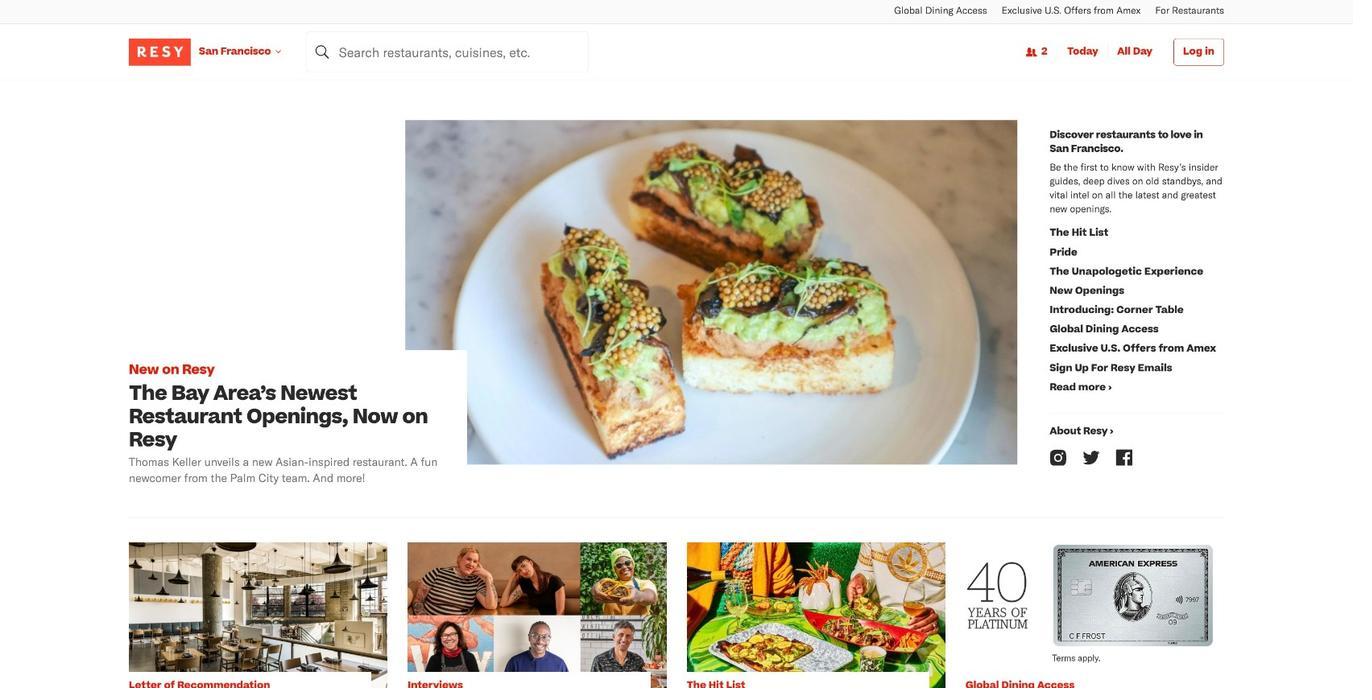 Task type: locate. For each thing, give the bounding box(es) containing it.
about resy, statistics, and social media links element
[[1042, 120, 1224, 495]]

None field
[[306, 32, 588, 72]]

thomas keller unveils a new asian-inspired restaurant. a fun newcomer from the palm city team. and more! element
[[129, 454, 455, 487]]

Search restaurants, cuisines, etc. text field
[[306, 32, 588, 72]]



Task type: vqa. For each thing, say whether or not it's contained in the screenshot.
the '4.6 out of 5 stars' image
no



Task type: describe. For each thing, give the bounding box(es) containing it.
resy blog content element
[[129, 80, 1224, 689]]

the bay area's newest restaurant openings, now on resy - thomas keller unveils a new asian-inspired restaurant. a fun newcomer from the palm city team. and more! element
[[129, 120, 1042, 495]]



